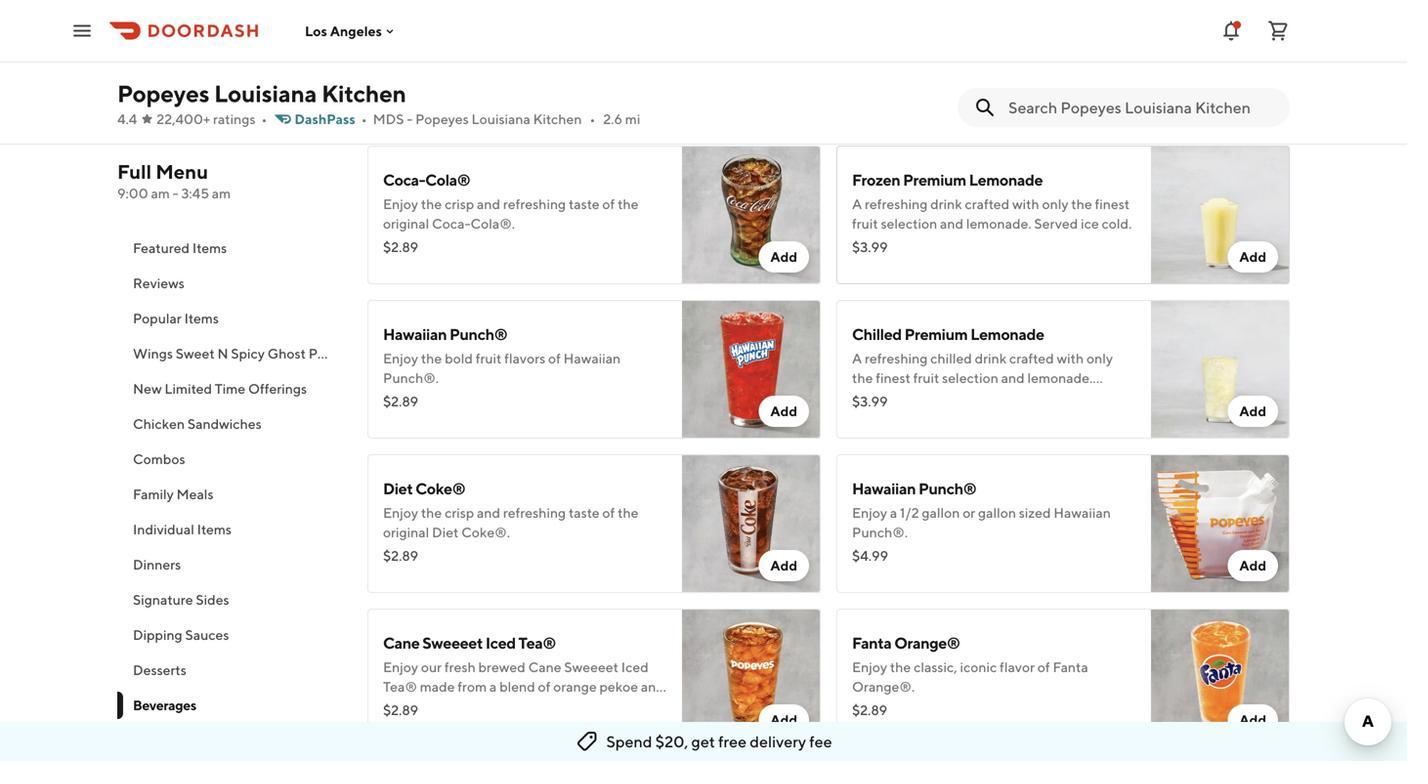 Task type: describe. For each thing, give the bounding box(es) containing it.
coke®.
[[462, 524, 510, 541]]

1 horizontal spatial pekoe
[[600, 679, 638, 695]]

hawaiian up 1/2
[[852, 479, 916, 498]]

0 horizontal spatial pekoe
[[383, 698, 422, 715]]

diet coke® image
[[682, 455, 821, 593]]

selection inside chilled premium lemonade a refreshing chilled drink crafted with only the finest fruit selection and lemonade. served chilled.
[[942, 370, 999, 386]]

taste for coca-cola®
[[569, 196, 600, 212]]

diet coke® enjoy the crisp and refreshing taste of the original diet coke®. $2.89
[[383, 479, 639, 564]]

0 horizontal spatial kitchen
[[322, 80, 406, 108]]

2 $3.99 from the top
[[852, 393, 888, 410]]

wings
[[133, 346, 173, 362]]

dipping
[[133, 627, 182, 643]]

mds - popeyes louisiana kitchen • 2.6 mi
[[373, 111, 641, 127]]

the inside fanta orange® enjoy the classic, iconic flavor of fanta orange®. $2.89
[[890, 659, 911, 675]]

featured
[[133, 240, 190, 256]]

1 vertical spatial from
[[512, 698, 542, 715]]

1 vertical spatial diet
[[432, 524, 459, 541]]

full menu 9:00 am - 3:45 am
[[117, 160, 231, 201]]

add for frozen premium lemonade a refreshing drink crafted with only the finest fruit selection and lemonade. served ice cold. $3.99
[[1240, 249, 1267, 265]]

punch® for hawaiian punch® enjoy a 1/2 gallon or gallon sized hawaiian punch®. $4.99
[[919, 479, 977, 498]]

0 vertical spatial popeyes
[[117, 80, 210, 108]]

enjoy inside cane sweeeet iced tea® enjoy our fresh brewed cane sweeeet iced tea® made from a blend of orange pekoe and pekoe cut black teas from asia and south america.
[[383, 659, 418, 675]]

1 vertical spatial popeyes
[[416, 111, 469, 127]]

add for hawaiian punch® enjoy a 1/2 gallon or gallon sized hawaiian punch®. $4.99
[[1240, 558, 1267, 574]]

$2.89 inside hawaiian punch® enjoy the bold fruit flavors of hawaiian punch®. $2.89
[[383, 393, 418, 410]]

$2.89 inside fanta orange® enjoy the classic, iconic flavor of fanta orange®. $2.89
[[852, 702, 888, 718]]

with inside frozen premium lemonade a refreshing drink crafted with only the finest fruit selection and lemonade. served ice cold. $3.99
[[1013, 196, 1040, 212]]

cane sweeeet iced tea® enjoy our fresh brewed cane sweeeet iced tea® made from a blend of orange pekoe and pekoe cut black teas from asia and south america.
[[383, 634, 665, 734]]

free
[[719, 733, 747, 751]]

$20,
[[656, 733, 689, 751]]

items for popular items
[[184, 310, 219, 326]]

coca-cola® enjoy the crisp and refreshing taste of the original coca-cola®. $2.89
[[383, 171, 639, 255]]

with inside chilled premium lemonade a refreshing chilled drink crafted with only the finest fruit selection and lemonade. served chilled.
[[1057, 350, 1084, 367]]

lemonade for frozen premium lemonade
[[969, 171, 1043, 189]]

signature sides
[[133, 592, 229, 608]]

0 vertical spatial sweeeet
[[423, 634, 483, 652]]

only inside frozen premium lemonade a refreshing drink crafted with only the finest fruit selection and lemonade. served ice cold. $3.99
[[1042, 196, 1069, 212]]

1 horizontal spatial kitchen
[[533, 111, 582, 127]]

and inside the diet coke® enjoy the crisp and refreshing taste of the original diet coke®. $2.89
[[477, 505, 501, 521]]

mds
[[373, 111, 404, 127]]

combos button
[[117, 442, 344, 477]]

featured items button
[[117, 231, 344, 266]]

chilled
[[852, 325, 902, 344]]

enjoy for diet coke® enjoy the crisp and refreshing taste of the original diet coke®. $2.89
[[383, 505, 418, 521]]

22,400+
[[157, 111, 210, 127]]

drink inside chilled premium lemonade a refreshing chilled drink crafted with only the finest fruit selection and lemonade. served chilled.
[[975, 350, 1007, 367]]

coca cola® image
[[682, 146, 821, 284]]

notification bell image
[[1220, 19, 1243, 43]]

1 vertical spatial coca-
[[432, 216, 471, 232]]

wings sweet n spicy ghost pepper
[[133, 346, 354, 362]]

delivery
[[750, 733, 806, 751]]

finest inside frozen premium lemonade a refreshing drink crafted with only the finest fruit selection and lemonade. served ice cold. $3.99
[[1095, 196, 1130, 212]]

refreshing inside the diet coke® enjoy the crisp and refreshing taste of the original diet coke®. $2.89
[[503, 505, 566, 521]]

add button for coca-cola® enjoy the crisp and refreshing taste of the original coca-cola®. $2.89
[[759, 241, 809, 273]]

offerings
[[248, 381, 307, 397]]

dinners
[[133, 557, 181, 573]]

1 gallon from the left
[[922, 505, 960, 521]]

frozen
[[852, 171, 901, 189]]

chilled
[[931, 350, 972, 367]]

add button for hawaiian punch® enjoy a 1/2 gallon or gallon sized hawaiian punch®. $4.99
[[1228, 550, 1279, 582]]

popeyes louisiana kitchen
[[117, 80, 406, 108]]

individual items button
[[117, 512, 344, 547]]

and inside chilled premium lemonade a refreshing chilled drink crafted with only the finest fruit selection and lemonade. served chilled.
[[1002, 370, 1025, 386]]

22,400+ ratings •
[[157, 111, 267, 127]]

orange®.
[[852, 679, 915, 695]]

add button for fanta orange® enjoy the classic, iconic flavor of fanta orange®. $2.89
[[1228, 705, 1279, 736]]

ghost
[[268, 346, 306, 362]]

america.
[[383, 718, 438, 734]]

lemonade. inside frozen premium lemonade a refreshing drink crafted with only the finest fruit selection and lemonade. served ice cold. $3.99
[[967, 216, 1032, 232]]

desserts
[[133, 662, 187, 678]]

0 items, open order cart image
[[1267, 19, 1290, 43]]

original for coca-
[[383, 216, 429, 232]]

enjoy for fanta orange® enjoy the classic, iconic flavor of fanta orange®. $2.89
[[852, 659, 888, 675]]

cold.
[[1102, 216, 1132, 232]]

the inside chilled premium lemonade a refreshing chilled drink crafted with only the finest fruit selection and lemonade. served chilled.
[[852, 370, 873, 386]]

ratings
[[213, 111, 256, 127]]

fanta orange® enjoy the classic, iconic flavor of fanta orange®. $2.89
[[852, 634, 1089, 718]]

0 vertical spatial cane
[[383, 634, 420, 652]]

sweet
[[176, 346, 215, 362]]

add for chilled premium lemonade a refreshing chilled drink crafted with only the finest fruit selection and lemonade. served chilled.
[[1240, 403, 1267, 419]]

a inside hawaiian punch® enjoy a 1/2 gallon or gallon sized hawaiian punch®. $4.99
[[890, 505, 898, 521]]

los angeles button
[[305, 23, 398, 39]]

0 vertical spatial louisiana
[[214, 80, 317, 108]]

family meals
[[133, 486, 214, 502]]

coke®
[[416, 479, 465, 498]]

popular
[[133, 310, 182, 326]]

1 horizontal spatial -
[[407, 111, 413, 127]]

0 horizontal spatial fanta
[[852, 634, 892, 652]]

1 vertical spatial fanta
[[1053, 659, 1089, 675]]

0 vertical spatial beverages
[[368, 103, 467, 128]]

reviews button
[[117, 266, 344, 301]]

1 horizontal spatial sweeeet
[[564, 659, 619, 675]]

Item Search search field
[[1009, 97, 1275, 118]]

1 am from the left
[[151, 185, 170, 201]]

hawaiian punch® image for hawaiian punch® enjoy a 1/2 gallon or gallon sized hawaiian punch®. $4.99
[[1152, 455, 1290, 593]]

2.6
[[603, 111, 623, 127]]

and inside coca-cola® enjoy the crisp and refreshing taste of the original coca-cola®. $2.89
[[477, 196, 501, 212]]

$2.89 inside coca-cola® enjoy the crisp and refreshing taste of the original coca-cola®. $2.89
[[383, 239, 418, 255]]

frozen premium lemonade image
[[1152, 146, 1290, 284]]

add for cane sweeeet iced tea® enjoy our fresh brewed cane sweeeet iced tea® made from a blend of orange pekoe and pekoe cut black teas from asia and south america.
[[771, 712, 798, 728]]

4pc strawberry biscuit image
[[1152, 0, 1290, 62]]

fresh
[[445, 659, 476, 675]]

lemonade for chilled premium lemonade
[[971, 325, 1045, 344]]

individual items
[[133, 522, 232, 538]]

bold
[[445, 350, 473, 367]]

new
[[133, 381, 162, 397]]

full
[[117, 160, 152, 183]]

$2.49
[[383, 16, 419, 32]]

4.4
[[117, 111, 137, 127]]

of inside the diet coke® enjoy the crisp and refreshing taste of the original diet coke®. $2.89
[[603, 505, 615, 521]]

of inside cane sweeeet iced tea® enjoy our fresh brewed cane sweeeet iced tea® made from a blend of orange pekoe and pekoe cut black teas from asia and south america.
[[538, 679, 551, 695]]

add button for cane sweeeet iced tea® enjoy our fresh brewed cane sweeeet iced tea® made from a blend of orange pekoe and pekoe cut black teas from asia and south america.
[[759, 705, 809, 736]]

fruit inside frozen premium lemonade a refreshing drink crafted with only the finest fruit selection and lemonade. served ice cold. $3.99
[[852, 216, 878, 232]]

cola®.
[[471, 216, 515, 232]]

taste for diet coke®
[[569, 505, 600, 521]]

cane sweeeet iced tea® image
[[682, 609, 821, 748]]

crisp for coke®
[[445, 505, 474, 521]]

time
[[215, 381, 246, 397]]

0 horizontal spatial iced
[[486, 634, 516, 652]]

refreshing inside coca-cola® enjoy the crisp and refreshing taste of the original coca-cola®. $2.89
[[503, 196, 566, 212]]

asia
[[544, 698, 571, 715]]

sandwiches
[[188, 416, 262, 432]]

hawaiian right flavors on the left of the page
[[564, 350, 621, 367]]

chicken
[[133, 416, 185, 432]]

orange
[[553, 679, 597, 695]]

fruit inside chilled premium lemonade a refreshing chilled drink crafted with only the finest fruit selection and lemonade. served chilled.
[[914, 370, 940, 386]]

of inside coca-cola® enjoy the crisp and refreshing taste of the original coca-cola®. $2.89
[[603, 196, 615, 212]]

refreshing inside chilled premium lemonade a refreshing chilled drink crafted with only the finest fruit selection and lemonade. served chilled.
[[865, 350, 928, 367]]

of inside hawaiian punch® enjoy the bold fruit flavors of hawaiian punch®. $2.89
[[548, 350, 561, 367]]

hawaiian punch® enjoy a 1/2 gallon or gallon sized hawaiian punch®. $4.99
[[852, 479, 1111, 564]]

n
[[217, 346, 228, 362]]

a for chilled premium lemonade
[[852, 350, 862, 367]]

individual
[[133, 522, 194, 538]]

1 vertical spatial cane
[[528, 659, 562, 675]]

add for fanta orange® enjoy the classic, iconic flavor of fanta orange®. $2.89
[[1240, 712, 1267, 728]]

strawberry biscuit image
[[682, 0, 821, 62]]

crafted inside chilled premium lemonade a refreshing chilled drink crafted with only the finest fruit selection and lemonade. served chilled.
[[1010, 350, 1054, 367]]

premium for chilled
[[905, 325, 968, 344]]

our
[[421, 659, 442, 675]]

1/2
[[900, 505, 919, 521]]

iconic
[[960, 659, 997, 675]]

spicy
[[231, 346, 265, 362]]

orange®
[[895, 634, 960, 652]]

dashpass •
[[295, 111, 367, 127]]

add for coca-cola® enjoy the crisp and refreshing taste of the original coca-cola®. $2.89
[[771, 249, 798, 265]]

wings sweet n spicy ghost pepper button
[[117, 336, 354, 371]]

crafted inside frozen premium lemonade a refreshing drink crafted with only the finest fruit selection and lemonade. served ice cold. $3.99
[[965, 196, 1010, 212]]



Task type: locate. For each thing, give the bounding box(es) containing it.
1 horizontal spatial coca-
[[432, 216, 471, 232]]

$4.99
[[852, 548, 889, 564]]

1 • from the left
[[261, 111, 267, 127]]

1 $3.99 from the top
[[852, 239, 888, 255]]

1 horizontal spatial am
[[212, 185, 231, 201]]

new limited time offerings button
[[117, 371, 344, 407]]

fruit down frozen
[[852, 216, 878, 232]]

brewed
[[478, 659, 526, 675]]

cut
[[425, 698, 445, 715]]

0 vertical spatial punch®.
[[383, 370, 439, 386]]

enjoy down coke®
[[383, 505, 418, 521]]

a left 1/2
[[890, 505, 898, 521]]

get
[[692, 733, 715, 751]]

mi
[[625, 111, 641, 127]]

0 horizontal spatial hawaiian punch® image
[[682, 300, 821, 439]]

enjoy down 'mds'
[[383, 196, 418, 212]]

items for featured items
[[192, 240, 227, 256]]

selection down frozen
[[881, 216, 938, 232]]

2 original from the top
[[383, 524, 429, 541]]

hawaiian punch® image for hawaiian punch® enjoy the bold fruit flavors of hawaiian punch®. $2.89
[[682, 300, 821, 439]]

fanta right flavor
[[1053, 659, 1089, 675]]

beverages down desserts
[[133, 697, 196, 714]]

- left 3:45
[[173, 185, 179, 201]]

original down cola®
[[383, 216, 429, 232]]

a down 'chilled'
[[852, 350, 862, 367]]

enjoy for hawaiian punch® enjoy the bold fruit flavors of hawaiian punch®. $2.89
[[383, 350, 418, 367]]

the inside hawaiian punch® enjoy the bold fruit flavors of hawaiian punch®. $2.89
[[421, 350, 442, 367]]

selection down chilled
[[942, 370, 999, 386]]

louisiana up coca-cola® enjoy the crisp and refreshing taste of the original coca-cola®. $2.89
[[472, 111, 531, 127]]

tea® up brewed
[[519, 634, 556, 652]]

0 vertical spatial a
[[890, 505, 898, 521]]

of inside fanta orange® enjoy the classic, iconic flavor of fanta orange®. $2.89
[[1038, 659, 1050, 675]]

popeyes up 22,400+
[[117, 80, 210, 108]]

punch® inside hawaiian punch® enjoy a 1/2 gallon or gallon sized hawaiian punch®. $4.99
[[919, 479, 977, 498]]

finest up chilled.
[[876, 370, 911, 386]]

kitchen
[[322, 80, 406, 108], [533, 111, 582, 127]]

• down popeyes louisiana kitchen
[[261, 111, 267, 127]]

1 vertical spatial crisp
[[445, 505, 474, 521]]

1 horizontal spatial finest
[[1095, 196, 1130, 212]]

3 • from the left
[[590, 111, 596, 127]]

0 vertical spatial pekoe
[[600, 679, 638, 695]]

1 horizontal spatial from
[[512, 698, 542, 715]]

blend
[[500, 679, 535, 695]]

0 horizontal spatial •
[[261, 111, 267, 127]]

drink
[[931, 196, 962, 212], [975, 350, 1007, 367]]

chicken sandwiches button
[[117, 407, 344, 442]]

1 vertical spatial -
[[173, 185, 179, 201]]

2 vertical spatial fruit
[[914, 370, 940, 386]]

classic,
[[914, 659, 958, 675]]

served left chilled.
[[852, 390, 896, 406]]

punch®. inside hawaiian punch® enjoy the bold fruit flavors of hawaiian punch®. $2.89
[[383, 370, 439, 386]]

fruit inside hawaiian punch® enjoy the bold fruit flavors of hawaiian punch®. $2.89
[[476, 350, 502, 367]]

sauces
[[185, 627, 229, 643]]

tea® left made
[[383, 679, 417, 695]]

premium up chilled
[[905, 325, 968, 344]]

1 vertical spatial beverages
[[133, 697, 196, 714]]

2 • from the left
[[361, 111, 367, 127]]

• left 'mds'
[[361, 111, 367, 127]]

enjoy inside the diet coke® enjoy the crisp and refreshing taste of the original diet coke®. $2.89
[[383, 505, 418, 521]]

0 vertical spatial fanta
[[852, 634, 892, 652]]

refreshing inside frozen premium lemonade a refreshing drink crafted with only the finest fruit selection and lemonade. served ice cold. $3.99
[[865, 196, 928, 212]]

1 horizontal spatial iced
[[621, 659, 649, 675]]

hawaiian punch® image
[[682, 300, 821, 439], [1152, 455, 1290, 593]]

made
[[420, 679, 455, 695]]

signature
[[133, 592, 193, 608]]

$3.99 down frozen
[[852, 239, 888, 255]]

diet left coke®
[[383, 479, 413, 498]]

0 vertical spatial from
[[458, 679, 487, 695]]

served inside chilled premium lemonade a refreshing chilled drink crafted with only the finest fruit selection and lemonade. served chilled.
[[852, 390, 896, 406]]

a inside frozen premium lemonade a refreshing drink crafted with only the finest fruit selection and lemonade. served ice cold. $3.99
[[852, 196, 862, 212]]

1 horizontal spatial fanta
[[1053, 659, 1089, 675]]

1 vertical spatial kitchen
[[533, 111, 582, 127]]

items for individual items
[[197, 522, 232, 538]]

enjoy inside hawaiian punch® enjoy a 1/2 gallon or gallon sized hawaiian punch®. $4.99
[[852, 505, 888, 521]]

1 vertical spatial fruit
[[476, 350, 502, 367]]

hawaiian right sized
[[1054, 505, 1111, 521]]

from
[[458, 679, 487, 695], [512, 698, 542, 715]]

original inside the diet coke® enjoy the crisp and refreshing taste of the original diet coke®. $2.89
[[383, 524, 429, 541]]

1 vertical spatial lemonade.
[[1028, 370, 1093, 386]]

teas
[[484, 698, 510, 715]]

open menu image
[[70, 19, 94, 43]]

0 horizontal spatial diet
[[383, 479, 413, 498]]

2 vertical spatial items
[[197, 522, 232, 538]]

0 vertical spatial hawaiian punch® image
[[682, 300, 821, 439]]

and inside frozen premium lemonade a refreshing drink crafted with only the finest fruit selection and lemonade. served ice cold. $3.99
[[940, 216, 964, 232]]

a down frozen
[[852, 196, 862, 212]]

chicken sandwiches
[[133, 416, 262, 432]]

punch® for hawaiian punch® enjoy the bold fruit flavors of hawaiian punch®. $2.89
[[450, 325, 508, 344]]

0 vertical spatial lemonade.
[[967, 216, 1032, 232]]

0 vertical spatial items
[[192, 240, 227, 256]]

2 crisp from the top
[[445, 505, 474, 521]]

served left ice
[[1035, 216, 1078, 232]]

0 horizontal spatial beverages
[[133, 697, 196, 714]]

punch®
[[450, 325, 508, 344], [919, 479, 977, 498]]

iced up brewed
[[486, 634, 516, 652]]

punch® up 'or'
[[919, 479, 977, 498]]

drink inside frozen premium lemonade a refreshing drink crafted with only the finest fruit selection and lemonade. served ice cold. $3.99
[[931, 196, 962, 212]]

of
[[603, 196, 615, 212], [548, 350, 561, 367], [603, 505, 615, 521], [1038, 659, 1050, 675], [538, 679, 551, 695]]

cola®
[[425, 171, 470, 189]]

punch®. inside hawaiian punch® enjoy a 1/2 gallon or gallon sized hawaiian punch®. $4.99
[[852, 524, 908, 541]]

$2.89 inside the diet coke® enjoy the crisp and refreshing taste of the original diet coke®. $2.89
[[383, 548, 418, 564]]

0 horizontal spatial punch®
[[450, 325, 508, 344]]

sweeeet up 'fresh'
[[423, 634, 483, 652]]

ice
[[1081, 216, 1099, 232]]

1 horizontal spatial served
[[1035, 216, 1078, 232]]

desserts button
[[117, 653, 344, 688]]

from up black
[[458, 679, 487, 695]]

1 vertical spatial louisiana
[[472, 111, 531, 127]]

2 taste from the top
[[569, 505, 600, 521]]

lemonade. inside chilled premium lemonade a refreshing chilled drink crafted with only the finest fruit selection and lemonade. served chilled.
[[1028, 370, 1093, 386]]

refreshing up cola®.
[[503, 196, 566, 212]]

1 horizontal spatial fruit
[[852, 216, 878, 232]]

los
[[305, 23, 327, 39]]

lemonade inside chilled premium lemonade a refreshing chilled drink crafted with only the finest fruit selection and lemonade. served chilled.
[[971, 325, 1045, 344]]

crisp inside coca-cola® enjoy the crisp and refreshing taste of the original coca-cola®. $2.89
[[445, 196, 474, 212]]

enjoy
[[383, 196, 418, 212], [383, 350, 418, 367], [383, 505, 418, 521], [852, 505, 888, 521], [383, 659, 418, 675], [852, 659, 888, 675]]

beverages up cola®
[[368, 103, 467, 128]]

crisp down coke®
[[445, 505, 474, 521]]

popular items
[[133, 310, 219, 326]]

1 vertical spatial lemonade
[[971, 325, 1045, 344]]

refreshing down 'chilled'
[[865, 350, 928, 367]]

finest up cold.
[[1095, 196, 1130, 212]]

angeles
[[330, 23, 382, 39]]

enjoy left 1/2
[[852, 505, 888, 521]]

add for diet coke® enjoy the crisp and refreshing taste of the original diet coke®. $2.89
[[771, 558, 798, 574]]

1 vertical spatial drink
[[975, 350, 1007, 367]]

premium inside chilled premium lemonade a refreshing chilled drink crafted with only the finest fruit selection and lemonade. served chilled.
[[905, 325, 968, 344]]

cane up america.
[[383, 634, 420, 652]]

diet left coke®.
[[432, 524, 459, 541]]

enjoy left our
[[383, 659, 418, 675]]

am right 9:00
[[151, 185, 170, 201]]

family
[[133, 486, 174, 502]]

flavors
[[505, 350, 546, 367]]

fruit up chilled.
[[914, 370, 940, 386]]

frozen premium lemonade a refreshing drink crafted with only the finest fruit selection and lemonade. served ice cold. $3.99
[[852, 171, 1132, 255]]

1 vertical spatial pekoe
[[383, 698, 422, 715]]

items
[[192, 240, 227, 256], [184, 310, 219, 326], [197, 522, 232, 538]]

from down blend
[[512, 698, 542, 715]]

chilled premium lemonade a refreshing chilled drink crafted with only the finest fruit selection and lemonade. served chilled.
[[852, 325, 1113, 406]]

fanta up orange®.
[[852, 634, 892, 652]]

0 vertical spatial tea®
[[519, 634, 556, 652]]

1 vertical spatial sweeeet
[[564, 659, 619, 675]]

$3.99 inside frozen premium lemonade a refreshing drink crafted with only the finest fruit selection and lemonade. served ice cold. $3.99
[[852, 239, 888, 255]]

served
[[1035, 216, 1078, 232], [852, 390, 896, 406]]

enjoy inside coca-cola® enjoy the crisp and refreshing taste of the original coca-cola®. $2.89
[[383, 196, 418, 212]]

iced
[[486, 634, 516, 652], [621, 659, 649, 675]]

fanta orange® image
[[1152, 609, 1290, 748]]

gallon right 'or'
[[978, 505, 1017, 521]]

combos
[[133, 451, 185, 467]]

items down family meals button
[[197, 522, 232, 538]]

crisp inside the diet coke® enjoy the crisp and refreshing taste of the original diet coke®. $2.89
[[445, 505, 474, 521]]

original down coke®
[[383, 524, 429, 541]]

original inside coca-cola® enjoy the crisp and refreshing taste of the original coca-cola®. $2.89
[[383, 216, 429, 232]]

chilled.
[[899, 390, 944, 406]]

dipping sauces button
[[117, 618, 344, 653]]

kitchen up 'mds'
[[322, 80, 406, 108]]

cane up blend
[[528, 659, 562, 675]]

pekoe up south
[[600, 679, 638, 695]]

0 vertical spatial punch®
[[450, 325, 508, 344]]

- inside the full menu 9:00 am - 3:45 am
[[173, 185, 179, 201]]

0 horizontal spatial -
[[173, 185, 179, 201]]

1 horizontal spatial a
[[890, 505, 898, 521]]

1 vertical spatial punch®.
[[852, 524, 908, 541]]

0 vertical spatial only
[[1042, 196, 1069, 212]]

- right 'mds'
[[407, 111, 413, 127]]

$3.99
[[852, 239, 888, 255], [852, 393, 888, 410]]

0 vertical spatial taste
[[569, 196, 600, 212]]

1 vertical spatial finest
[[876, 370, 911, 386]]

sides
[[196, 592, 229, 608]]

1 vertical spatial crafted
[[1010, 350, 1054, 367]]

1 horizontal spatial punch®
[[919, 479, 977, 498]]

crisp for cola®
[[445, 196, 474, 212]]

enjoy inside fanta orange® enjoy the classic, iconic flavor of fanta orange®. $2.89
[[852, 659, 888, 675]]

1 vertical spatial a
[[852, 350, 862, 367]]

family meals button
[[117, 477, 344, 512]]

0 horizontal spatial with
[[1013, 196, 1040, 212]]

punch® up bold
[[450, 325, 508, 344]]

$3.99 left chilled.
[[852, 393, 888, 410]]

featured items
[[133, 240, 227, 256]]

iced up south
[[621, 659, 649, 675]]

1 horizontal spatial diet
[[432, 524, 459, 541]]

• left 2.6
[[590, 111, 596, 127]]

0 vertical spatial lemonade
[[969, 171, 1043, 189]]

add button
[[1228, 19, 1279, 50], [759, 241, 809, 273], [1228, 241, 1279, 273], [759, 396, 809, 427], [1228, 396, 1279, 427], [759, 550, 809, 582], [1228, 550, 1279, 582], [759, 705, 809, 736], [1228, 705, 1279, 736]]

2 a from the top
[[852, 350, 862, 367]]

1 horizontal spatial gallon
[[978, 505, 1017, 521]]

0 horizontal spatial popeyes
[[117, 80, 210, 108]]

south
[[600, 698, 637, 715]]

0 horizontal spatial fruit
[[476, 350, 502, 367]]

2 gallon from the left
[[978, 505, 1017, 521]]

0 horizontal spatial served
[[852, 390, 896, 406]]

taste inside coca-cola® enjoy the crisp and refreshing taste of the original coca-cola®. $2.89
[[569, 196, 600, 212]]

taste inside the diet coke® enjoy the crisp and refreshing taste of the original diet coke®. $2.89
[[569, 505, 600, 521]]

reviews
[[133, 275, 185, 291]]

1 original from the top
[[383, 216, 429, 232]]

kitchen left 2.6
[[533, 111, 582, 127]]

only
[[1042, 196, 1069, 212], [1087, 350, 1113, 367]]

1 vertical spatial items
[[184, 310, 219, 326]]

1 horizontal spatial beverages
[[368, 103, 467, 128]]

0 vertical spatial crisp
[[445, 196, 474, 212]]

lemonade
[[969, 171, 1043, 189], [971, 325, 1045, 344]]

0 horizontal spatial coca-
[[383, 171, 425, 189]]

menu
[[156, 160, 208, 183]]

a up teas
[[490, 679, 497, 695]]

coca- down 'mds'
[[383, 171, 425, 189]]

the
[[421, 196, 442, 212], [618, 196, 639, 212], [1072, 196, 1093, 212], [421, 350, 442, 367], [852, 370, 873, 386], [421, 505, 442, 521], [618, 505, 639, 521], [890, 659, 911, 675]]

popeyes right 'mds'
[[416, 111, 469, 127]]

spend
[[606, 733, 652, 751]]

items up sweet
[[184, 310, 219, 326]]

a inside cane sweeeet iced tea® enjoy our fresh brewed cane sweeeet iced tea® made from a blend of orange pekoe and pekoe cut black teas from asia and south america.
[[490, 679, 497, 695]]

new limited time offerings
[[133, 381, 307, 397]]

original for diet
[[383, 524, 429, 541]]

1 vertical spatial punch®
[[919, 479, 977, 498]]

enjoy left bold
[[383, 350, 418, 367]]

louisiana up the ratings
[[214, 80, 317, 108]]

meals
[[177, 486, 214, 502]]

0 vertical spatial kitchen
[[322, 80, 406, 108]]

1 vertical spatial $3.99
[[852, 393, 888, 410]]

0 vertical spatial premium
[[903, 171, 967, 189]]

0 vertical spatial crafted
[[965, 196, 1010, 212]]

hawaiian up bold
[[383, 325, 447, 344]]

the inside frozen premium lemonade a refreshing drink crafted with only the finest fruit selection and lemonade. served ice cold. $3.99
[[1072, 196, 1093, 212]]

1 horizontal spatial louisiana
[[472, 111, 531, 127]]

1 horizontal spatial hawaiian punch® image
[[1152, 455, 1290, 593]]

refreshing down frozen
[[865, 196, 928, 212]]

a inside chilled premium lemonade a refreshing chilled drink crafted with only the finest fruit selection and lemonade. served chilled.
[[852, 350, 862, 367]]

1 vertical spatial with
[[1057, 350, 1084, 367]]

0 vertical spatial with
[[1013, 196, 1040, 212]]

0 vertical spatial finest
[[1095, 196, 1130, 212]]

signature sides button
[[117, 583, 344, 618]]

0 vertical spatial diet
[[383, 479, 413, 498]]

black
[[448, 698, 481, 715]]

add button for diet coke® enjoy the crisp and refreshing taste of the original diet coke®. $2.89
[[759, 550, 809, 582]]

0 vertical spatial fruit
[[852, 216, 878, 232]]

a for frozen premium lemonade
[[852, 196, 862, 212]]

0 horizontal spatial a
[[490, 679, 497, 695]]

enjoy for hawaiian punch® enjoy a 1/2 gallon or gallon sized hawaiian punch®. $4.99
[[852, 505, 888, 521]]

fruit right bold
[[476, 350, 502, 367]]

0 horizontal spatial drink
[[931, 196, 962, 212]]

0 vertical spatial coca-
[[383, 171, 425, 189]]

dinners button
[[117, 547, 344, 583]]

$2.89
[[383, 239, 418, 255], [383, 393, 418, 410], [383, 548, 418, 564], [383, 702, 418, 718], [852, 702, 888, 718]]

pekoe up america.
[[383, 698, 422, 715]]

enjoy up orange®.
[[852, 659, 888, 675]]

•
[[261, 111, 267, 127], [361, 111, 367, 127], [590, 111, 596, 127]]

only inside chilled premium lemonade a refreshing chilled drink crafted with only the finest fruit selection and lemonade. served chilled.
[[1087, 350, 1113, 367]]

premium right frozen
[[903, 171, 967, 189]]

crafted
[[965, 196, 1010, 212], [1010, 350, 1054, 367]]

premium inside frozen premium lemonade a refreshing drink crafted with only the finest fruit selection and lemonade. served ice cold. $3.99
[[903, 171, 967, 189]]

2 horizontal spatial •
[[590, 111, 596, 127]]

sweeeet up "orange"
[[564, 659, 619, 675]]

am right 3:45
[[212, 185, 231, 201]]

1 horizontal spatial cane
[[528, 659, 562, 675]]

0 horizontal spatial tea®
[[383, 679, 417, 695]]

flavor
[[1000, 659, 1035, 675]]

1 horizontal spatial tea®
[[519, 634, 556, 652]]

1 a from the top
[[852, 196, 862, 212]]

louisiana
[[214, 80, 317, 108], [472, 111, 531, 127]]

enjoy inside hawaiian punch® enjoy the bold fruit flavors of hawaiian punch®. $2.89
[[383, 350, 418, 367]]

1 vertical spatial only
[[1087, 350, 1113, 367]]

selection inside frozen premium lemonade a refreshing drink crafted with only the finest fruit selection and lemonade. served ice cold. $3.99
[[881, 216, 938, 232]]

1 horizontal spatial selection
[[942, 370, 999, 386]]

1 crisp from the top
[[445, 196, 474, 212]]

served inside frozen premium lemonade a refreshing drink crafted with only the finest fruit selection and lemonade. served ice cold. $3.99
[[1035, 216, 1078, 232]]

0 horizontal spatial louisiana
[[214, 80, 317, 108]]

1 vertical spatial served
[[852, 390, 896, 406]]

0 horizontal spatial from
[[458, 679, 487, 695]]

punch® inside hawaiian punch® enjoy the bold fruit flavors of hawaiian punch®. $2.89
[[450, 325, 508, 344]]

0 horizontal spatial am
[[151, 185, 170, 201]]

coca- down cola®
[[432, 216, 471, 232]]

refreshing up coke®.
[[503, 505, 566, 521]]

popular items button
[[117, 301, 344, 336]]

add button for chilled premium lemonade a refreshing chilled drink crafted with only the finest fruit selection and lemonade. served chilled.
[[1228, 396, 1279, 427]]

0 vertical spatial original
[[383, 216, 429, 232]]

fanta
[[852, 634, 892, 652], [1053, 659, 1089, 675]]

add button for frozen premium lemonade a refreshing drink crafted with only the finest fruit selection and lemonade. served ice cold. $3.99
[[1228, 241, 1279, 273]]

fee
[[810, 733, 832, 751]]

1 horizontal spatial punch®.
[[852, 524, 908, 541]]

punch®.
[[383, 370, 439, 386], [852, 524, 908, 541]]

am
[[151, 185, 170, 201], [212, 185, 231, 201]]

premium for frozen
[[903, 171, 967, 189]]

items up reviews button
[[192, 240, 227, 256]]

1 vertical spatial tea®
[[383, 679, 417, 695]]

0 vertical spatial served
[[1035, 216, 1078, 232]]

add for hawaiian punch® enjoy the bold fruit flavors of hawaiian punch®. $2.89
[[771, 403, 798, 419]]

sized
[[1019, 505, 1051, 521]]

and
[[477, 196, 501, 212], [940, 216, 964, 232], [1002, 370, 1025, 386], [477, 505, 501, 521], [641, 679, 665, 695], [574, 698, 597, 715]]

enjoy for coca-cola® enjoy the crisp and refreshing taste of the original coca-cola®. $2.89
[[383, 196, 418, 212]]

1 horizontal spatial only
[[1087, 350, 1113, 367]]

0 horizontal spatial gallon
[[922, 505, 960, 521]]

2 am from the left
[[212, 185, 231, 201]]

2 horizontal spatial fruit
[[914, 370, 940, 386]]

crisp down cola®
[[445, 196, 474, 212]]

limited
[[165, 381, 212, 397]]

-
[[407, 111, 413, 127], [173, 185, 179, 201]]

lemonade inside frozen premium lemonade a refreshing drink crafted with only the finest fruit selection and lemonade. served ice cold. $3.99
[[969, 171, 1043, 189]]

1 taste from the top
[[569, 196, 600, 212]]

1 vertical spatial hawaiian punch® image
[[1152, 455, 1290, 593]]

0 vertical spatial selection
[[881, 216, 938, 232]]

3:45
[[181, 185, 209, 201]]

los angeles
[[305, 23, 382, 39]]

1 vertical spatial selection
[[942, 370, 999, 386]]

add button for hawaiian punch® enjoy the bold fruit flavors of hawaiian punch®. $2.89
[[759, 396, 809, 427]]

gallon left 'or'
[[922, 505, 960, 521]]

chilled premium lemonade image
[[1152, 300, 1290, 439]]

finest inside chilled premium lemonade a refreshing chilled drink crafted with only the finest fruit selection and lemonade. served chilled.
[[876, 370, 911, 386]]

or
[[963, 505, 976, 521]]



Task type: vqa. For each thing, say whether or not it's contained in the screenshot.
'Add'
yes



